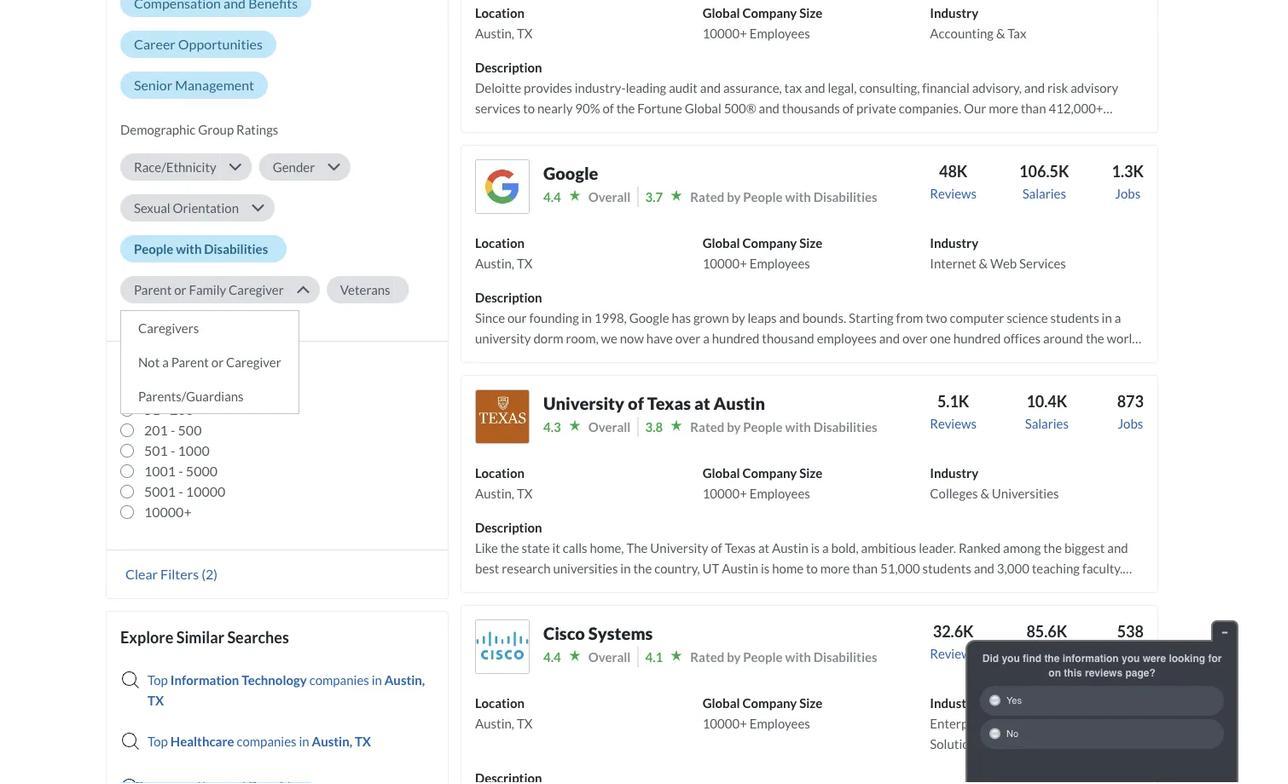 Task type: describe. For each thing, give the bounding box(es) containing it.
global for cisco systems
[[703, 696, 740, 711]]

disabilities for cisco systems
[[814, 650, 877, 665]]

global company size 10000+ employees for google
[[703, 235, 823, 271]]

85.6k salaries
[[1025, 623, 1069, 662]]

at
[[694, 393, 710, 414]]

1 global company size 10000+ employees from the top
[[703, 5, 823, 41]]

company for university of texas at austin
[[743, 466, 797, 481]]

tax
[[1008, 26, 1027, 41]]

find
[[1023, 653, 1042, 665]]

- for 501
[[171, 443, 175, 459]]

similar
[[176, 629, 224, 647]]

1 location from the top
[[475, 5, 525, 20]]

201
[[144, 422, 168, 439]]

career
[[134, 36, 176, 52]]

size for cisco systems
[[799, 696, 823, 711]]

did you find the information you were looking for on this reviews page?
[[982, 653, 1222, 679]]

salaries inside 106.5k salaries
[[1023, 186, 1066, 201]]

1.3k jobs
[[1112, 162, 1144, 201]]

10.4k
[[1027, 392, 1067, 411]]

on
[[1049, 668, 1061, 679]]

for
[[1208, 653, 1222, 665]]

senior
[[134, 77, 172, 93]]

& for web
[[979, 256, 988, 271]]

information
[[170, 673, 239, 688]]

employees for university of texas at austin
[[750, 486, 810, 502]]

industry for google
[[930, 235, 979, 251]]

538 jobs
[[1117, 623, 1144, 662]]

industry colleges & universities
[[930, 466, 1059, 502]]

& inside industry enterprise software & network solutions
[[1045, 716, 1054, 732]]

university of texas at austin image
[[475, 390, 530, 444]]

1 you from the left
[[1002, 653, 1020, 665]]

gender
[[273, 159, 315, 175]]

clear filters (2) button
[[120, 565, 223, 584]]

3.7
[[645, 189, 663, 205]]

32.6k reviews
[[930, 623, 977, 662]]

1
[[144, 381, 152, 398]]

by for google
[[727, 189, 741, 205]]

0 horizontal spatial companies
[[237, 734, 296, 750]]

1001
[[144, 463, 176, 480]]

network
[[1057, 716, 1107, 732]]

did
[[982, 653, 999, 665]]

industry internet & web services
[[930, 235, 1066, 271]]

information
[[1063, 653, 1119, 665]]

5000
[[186, 463, 218, 480]]

reviews for google
[[930, 186, 977, 201]]

500
[[178, 422, 202, 439]]

top for top information technology companies in
[[148, 673, 168, 688]]

with for university of texas at austin
[[785, 420, 811, 435]]

501
[[144, 443, 168, 459]]

3.8
[[645, 420, 663, 435]]

clear
[[125, 566, 158, 583]]

rated by people with disabilities for cisco systems
[[690, 650, 877, 665]]

106.5k
[[1019, 162, 1069, 181]]

industry enterprise software & network solutions
[[930, 696, 1107, 752]]

employees for google
[[750, 256, 810, 271]]

0 vertical spatial in
[[372, 673, 382, 688]]

people for university of texas at austin
[[743, 420, 783, 435]]

51
[[144, 402, 160, 418]]

google image
[[475, 159, 530, 214]]

- for 201
[[171, 422, 175, 439]]

size for google
[[799, 235, 823, 251]]

2 you from the left
[[1122, 653, 1140, 665]]

location for university of texas at austin
[[475, 466, 525, 481]]

not
[[138, 355, 160, 370]]

top information technology companies in
[[148, 673, 384, 688]]

austin, tx
[[148, 673, 425, 709]]

reviews for cisco systems
[[930, 647, 977, 662]]

rated by people with disabilities for university of texas at austin
[[690, 420, 877, 435]]

4.3
[[543, 420, 561, 435]]

a
[[162, 355, 169, 370]]

cisco systems image
[[475, 620, 530, 675]]

& for universities
[[981, 486, 990, 502]]

51 - 200
[[144, 402, 194, 418]]

48k reviews
[[930, 162, 977, 201]]

5001 - 10000
[[144, 484, 225, 500]]

university
[[543, 393, 625, 414]]

looking
[[1169, 653, 1205, 665]]

universities
[[992, 486, 1059, 502]]

filters
[[160, 566, 199, 583]]

cisco
[[543, 624, 585, 644]]

explore similar searches
[[120, 629, 289, 647]]

systems
[[588, 624, 653, 644]]

location austin, tx for google
[[475, 235, 533, 271]]

description for university of texas at austin
[[475, 520, 542, 536]]

rated for google
[[690, 189, 724, 205]]

demographic group ratings
[[120, 122, 278, 137]]

senior management button
[[120, 72, 268, 99]]

1 - 50
[[144, 381, 178, 398]]

1 vertical spatial parent
[[171, 355, 209, 370]]

people for cisco systems
[[743, 650, 783, 665]]

10000+ for cisco systems
[[703, 716, 747, 732]]

enterprise
[[930, 716, 989, 732]]

- for 5001
[[178, 484, 183, 500]]

group
[[198, 122, 234, 137]]

searches
[[227, 629, 289, 647]]

1 horizontal spatial or
[[211, 355, 224, 370]]

10.4k salaries
[[1025, 392, 1069, 432]]

parent or family caregiver
[[134, 282, 284, 298]]

industry inside industry accounting & tax
[[930, 5, 979, 20]]

internet
[[930, 256, 976, 271]]

5.1k reviews
[[930, 392, 977, 432]]

services
[[1019, 256, 1066, 271]]

company for cisco systems
[[743, 696, 797, 711]]

were
[[1143, 653, 1166, 665]]

salaries for of
[[1025, 416, 1069, 432]]

0 horizontal spatial in
[[299, 734, 309, 750]]

senior management
[[134, 77, 254, 93]]

sexual
[[134, 200, 170, 216]]

48k
[[939, 162, 968, 181]]

industry accounting & tax
[[930, 5, 1027, 41]]

overall for google
[[588, 189, 631, 205]]

by for cisco systems
[[727, 650, 741, 665]]



Task type: locate. For each thing, give the bounding box(es) containing it.
1 vertical spatial salaries
[[1025, 416, 1069, 432]]

industry up internet
[[930, 235, 979, 251]]

106.5k salaries
[[1019, 162, 1069, 201]]

management
[[175, 77, 254, 93]]

4.4 for google
[[543, 189, 561, 205]]

& left web
[[979, 256, 988, 271]]

rated down at
[[690, 420, 724, 435]]

location austin, tx for cisco systems
[[475, 696, 533, 732]]

by
[[727, 189, 741, 205], [727, 420, 741, 435], [727, 650, 741, 665]]

1 description from the top
[[475, 60, 542, 75]]

4.4
[[543, 189, 561, 205], [543, 650, 561, 665]]

reviews down "5.1k"
[[930, 416, 977, 432]]

race/ethnicity
[[134, 159, 216, 175]]

top down explore
[[148, 673, 168, 688]]

by right '4.1'
[[727, 650, 741, 665]]

- for 51
[[163, 402, 167, 418]]

1001 - 5000
[[144, 463, 218, 480]]

yes
[[1007, 696, 1022, 707]]

1 vertical spatial jobs
[[1118, 416, 1143, 432]]

1 vertical spatial 4.4
[[543, 650, 561, 665]]

1 horizontal spatial companies
[[309, 673, 369, 688]]

1.3k
[[1112, 162, 1144, 181]]

global for university of texas at austin
[[703, 466, 740, 481]]

1 vertical spatial reviews
[[930, 416, 977, 432]]

companies right technology
[[309, 673, 369, 688]]

873 jobs
[[1117, 392, 1144, 432]]

company
[[743, 5, 797, 20], [743, 235, 797, 251], [168, 358, 234, 377], [743, 466, 797, 481], [743, 696, 797, 711]]

3 location from the top
[[475, 466, 525, 481]]

- right 51
[[163, 402, 167, 418]]

1 by from the top
[[727, 189, 741, 205]]

of
[[628, 393, 644, 414]]

& left network
[[1045, 716, 1054, 732]]

industry up enterprise
[[930, 696, 979, 711]]

sexual orientation
[[134, 200, 239, 216]]

overall down systems
[[588, 650, 631, 665]]

or left family at the left top
[[174, 282, 186, 298]]

4 industry from the top
[[930, 696, 979, 711]]

reviews
[[930, 186, 977, 201], [930, 416, 977, 432], [930, 647, 977, 662]]

salaries up on
[[1025, 647, 1069, 662]]

2 location from the top
[[475, 235, 525, 251]]

overall left 3.7
[[588, 189, 631, 205]]

jobs inside 538 jobs
[[1118, 647, 1143, 662]]

2 vertical spatial by
[[727, 650, 741, 665]]

& for tax
[[996, 26, 1005, 41]]

0 vertical spatial companies
[[309, 673, 369, 688]]

1 vertical spatial rated by people with disabilities
[[690, 420, 877, 435]]

no
[[1007, 729, 1019, 740]]

career opportunities button
[[120, 31, 276, 58]]

3 location austin, tx from the top
[[475, 466, 533, 502]]

1 vertical spatial in
[[299, 734, 309, 750]]

overall down university
[[588, 420, 631, 435]]

jobs down 873
[[1118, 416, 1143, 432]]

by down "austin"
[[727, 420, 741, 435]]

& right colleges
[[981, 486, 990, 502]]

global company size 10000+ employees
[[703, 5, 823, 41], [703, 235, 823, 271], [703, 466, 823, 502], [703, 696, 823, 732]]

disabilities for google
[[814, 189, 877, 205]]

location for cisco systems
[[475, 696, 525, 711]]

rated for cisco systems
[[690, 650, 724, 665]]

1 vertical spatial or
[[211, 355, 224, 370]]

1 vertical spatial overall
[[588, 420, 631, 435]]

by for university of texas at austin
[[727, 420, 741, 435]]

rated right 3.7
[[690, 189, 724, 205]]

industry
[[930, 5, 979, 20], [930, 235, 979, 251], [930, 466, 979, 481], [930, 696, 979, 711]]

& inside industry internet & web services
[[979, 256, 988, 271]]

3 rated by people with disabilities from the top
[[690, 650, 877, 665]]

employees for cisco systems
[[750, 716, 810, 732]]

university of texas at austin
[[543, 393, 765, 414]]

0 vertical spatial or
[[174, 282, 186, 298]]

global company size 10000+ employees for university of texas at austin
[[703, 466, 823, 502]]

3 by from the top
[[727, 650, 741, 665]]

- for 1
[[155, 381, 159, 398]]

85.6k
[[1027, 623, 1067, 641]]

tx inside austin, tx
[[148, 693, 164, 709]]

healthcare
[[170, 734, 234, 750]]

rated right '4.1'
[[690, 650, 724, 665]]

1 employees from the top
[[750, 26, 810, 41]]

& inside industry accounting & tax
[[996, 26, 1005, 41]]

4 employees from the top
[[750, 716, 810, 732]]

or
[[174, 282, 186, 298], [211, 355, 224, 370]]

1 vertical spatial by
[[727, 420, 741, 435]]

global
[[703, 5, 740, 20], [703, 235, 740, 251], [120, 358, 165, 377], [703, 466, 740, 481], [703, 696, 740, 711]]

1 vertical spatial top
[[148, 734, 168, 750]]

size for university of texas at austin
[[799, 466, 823, 481]]

1 vertical spatial companies
[[237, 734, 296, 750]]

rated
[[690, 189, 724, 205], [690, 420, 724, 435], [690, 650, 724, 665]]

1 horizontal spatial you
[[1122, 653, 1140, 665]]

overall for cisco systems
[[588, 650, 631, 665]]

page?
[[1126, 668, 1156, 679]]

veterans
[[340, 282, 390, 298]]

industry inside industry enterprise software & network solutions
[[930, 696, 979, 711]]

top for top healthcare companies in austin, tx
[[148, 734, 168, 750]]

10000+ for google
[[703, 256, 747, 271]]

2 vertical spatial overall
[[588, 650, 631, 665]]

top
[[148, 673, 168, 688], [148, 734, 168, 750]]

you right did
[[1002, 653, 1020, 665]]

0 vertical spatial reviews
[[930, 186, 977, 201]]

3 global company size 10000+ employees from the top
[[703, 466, 823, 502]]

in
[[372, 673, 382, 688], [299, 734, 309, 750]]

3 overall from the top
[[588, 650, 631, 665]]

4.1
[[645, 650, 663, 665]]

538
[[1117, 623, 1144, 641]]

3 rated from the top
[[690, 650, 724, 665]]

- right 1
[[155, 381, 159, 398]]

jobs for systems
[[1118, 647, 1143, 662]]

4.4 down cisco on the left bottom of page
[[543, 650, 561, 665]]

people with disabilities
[[134, 241, 268, 257]]

salaries down 10.4k
[[1025, 416, 1069, 432]]

(2)
[[201, 566, 218, 583]]

2 vertical spatial rated
[[690, 650, 724, 665]]

201 - 500
[[144, 422, 202, 439]]

orientation
[[173, 200, 239, 216]]

with
[[785, 189, 811, 205], [176, 241, 202, 257], [785, 420, 811, 435], [785, 650, 811, 665]]

clear filters (2)
[[125, 566, 218, 583]]

company for google
[[743, 235, 797, 251]]

0 vertical spatial top
[[148, 673, 168, 688]]

jobs inside the 1.3k jobs
[[1115, 186, 1141, 201]]

1 location austin, tx from the top
[[475, 5, 533, 41]]

industry for university of texas at austin
[[930, 466, 979, 481]]

3 description from the top
[[475, 520, 542, 536]]

by right 3.7
[[727, 189, 741, 205]]

not a parent or caregiver
[[138, 355, 281, 370]]

1 industry from the top
[[930, 5, 979, 20]]

4 global company size 10000+ employees from the top
[[703, 696, 823, 732]]

description for google
[[475, 290, 542, 305]]

1 vertical spatial description
[[475, 290, 542, 305]]

reviews down 32.6k
[[930, 647, 977, 662]]

0 vertical spatial overall
[[588, 189, 631, 205]]

salaries for systems
[[1025, 647, 1069, 662]]

disabilities
[[814, 189, 877, 205], [204, 241, 268, 257], [814, 420, 877, 435], [814, 650, 877, 665]]

5.1k
[[937, 392, 969, 411]]

0 horizontal spatial you
[[1002, 653, 1020, 665]]

with for google
[[785, 189, 811, 205]]

2 rated by people with disabilities from the top
[[690, 420, 877, 435]]

4 location austin, tx from the top
[[475, 696, 533, 732]]

industry for cisco systems
[[930, 696, 979, 711]]

0 vertical spatial jobs
[[1115, 186, 1141, 201]]

location for google
[[475, 235, 525, 251]]

3 industry from the top
[[930, 466, 979, 481]]

1 4.4 from the top
[[543, 189, 561, 205]]

2 overall from the top
[[588, 420, 631, 435]]

texas
[[647, 393, 691, 414]]

jobs up the page?
[[1118, 647, 1143, 662]]

caregiver up the parents/guardians
[[226, 355, 281, 370]]

companies down austin, tx in the bottom left of the page
[[237, 734, 296, 750]]

demographic
[[120, 122, 196, 137]]

1 rated from the top
[[690, 189, 724, 205]]

0 vertical spatial rated by people with disabilities
[[690, 189, 877, 205]]

industry inside industry internet & web services
[[930, 235, 979, 251]]

1 rated by people with disabilities from the top
[[690, 189, 877, 205]]

1 top from the top
[[148, 673, 168, 688]]

austin
[[714, 393, 765, 414]]

industry inside industry colleges & universities
[[930, 466, 979, 481]]

2 by from the top
[[727, 420, 741, 435]]

industry up colleges
[[930, 466, 979, 481]]

technology
[[242, 673, 307, 688]]

description
[[475, 60, 542, 75], [475, 290, 542, 305], [475, 520, 542, 536]]

10000+ for university of texas at austin
[[703, 486, 747, 502]]

cisco systems
[[543, 624, 653, 644]]

parent right a
[[171, 355, 209, 370]]

parents/guardians
[[138, 389, 244, 404]]

google
[[543, 163, 598, 183]]

people for google
[[743, 189, 783, 205]]

4.4 down google
[[543, 189, 561, 205]]

2 vertical spatial salaries
[[1025, 647, 1069, 662]]

32.6k
[[933, 623, 974, 641]]

- right 501
[[171, 443, 175, 459]]

reviews down 48k
[[930, 186, 977, 201]]

parent up caregivers
[[134, 282, 172, 298]]

0 vertical spatial parent
[[134, 282, 172, 298]]

reviews for university of texas at austin
[[930, 416, 977, 432]]

austin, inside austin, tx
[[384, 673, 425, 688]]

location austin, tx
[[475, 5, 533, 41], [475, 235, 533, 271], [475, 466, 533, 502], [475, 696, 533, 732]]

- for 1001
[[178, 463, 183, 480]]

1 reviews from the top
[[930, 186, 977, 201]]

with for cisco systems
[[785, 650, 811, 665]]

501 - 1000
[[144, 443, 210, 459]]

2 global company size 10000+ employees from the top
[[703, 235, 823, 271]]

1 vertical spatial caregiver
[[226, 355, 281, 370]]

caregivers
[[138, 321, 199, 336]]

& inside industry colleges & universities
[[981, 486, 990, 502]]

rated by people with disabilities for google
[[690, 189, 877, 205]]

2 vertical spatial rated by people with disabilities
[[690, 650, 877, 665]]

& left tax
[[996, 26, 1005, 41]]

rated by people with disabilities
[[690, 189, 877, 205], [690, 420, 877, 435], [690, 650, 877, 665]]

reviews
[[1085, 668, 1123, 679]]

jobs inside the 873 jobs
[[1118, 416, 1143, 432]]

jobs for of
[[1118, 416, 1143, 432]]

- left 5000
[[178, 463, 183, 480]]

rated for university of texas at austin
[[690, 420, 724, 435]]

solutions
[[930, 737, 982, 752]]

you up the page?
[[1122, 653, 1140, 665]]

global company size 10000+ employees for cisco systems
[[703, 696, 823, 732]]

50
[[162, 381, 178, 398]]

2 vertical spatial jobs
[[1118, 647, 1143, 662]]

1 horizontal spatial in
[[372, 673, 382, 688]]

2 vertical spatial reviews
[[930, 647, 977, 662]]

1 overall from the top
[[588, 189, 631, 205]]

2 4.4 from the top
[[543, 650, 561, 665]]

global for google
[[703, 235, 740, 251]]

career opportunities
[[134, 36, 263, 52]]

0 vertical spatial description
[[475, 60, 542, 75]]

disabilities for university of texas at austin
[[814, 420, 877, 435]]

industry up 'accounting'
[[930, 5, 979, 20]]

3 reviews from the top
[[930, 647, 977, 662]]

overall for university of texas at austin
[[588, 420, 631, 435]]

2 location austin, tx from the top
[[475, 235, 533, 271]]

austin,
[[475, 26, 514, 41], [475, 256, 514, 271], [475, 486, 514, 502], [384, 673, 425, 688], [475, 716, 514, 732], [312, 734, 352, 750]]

family
[[189, 282, 226, 298]]

0 vertical spatial rated
[[690, 189, 724, 205]]

4.4 for cisco systems
[[543, 650, 561, 665]]

accounting
[[930, 26, 994, 41]]

0 vertical spatial by
[[727, 189, 741, 205]]

4 location from the top
[[475, 696, 525, 711]]

location austin, tx for university of texas at austin
[[475, 466, 533, 502]]

0 horizontal spatial or
[[174, 282, 186, 298]]

colleges
[[930, 486, 978, 502]]

2 description from the top
[[475, 290, 542, 305]]

3 employees from the top
[[750, 486, 810, 502]]

parent
[[134, 282, 172, 298], [171, 355, 209, 370]]

2 reviews from the top
[[930, 416, 977, 432]]

companies
[[309, 673, 369, 688], [237, 734, 296, 750]]

you
[[1002, 653, 1020, 665], [1122, 653, 1140, 665]]

- right 201
[[171, 422, 175, 439]]

2 top from the top
[[148, 734, 168, 750]]

2 employees from the top
[[750, 256, 810, 271]]

jobs down 1.3k on the top
[[1115, 186, 1141, 201]]

0 vertical spatial salaries
[[1023, 186, 1066, 201]]

2 vertical spatial description
[[475, 520, 542, 536]]

this
[[1064, 668, 1082, 679]]

caregiver right family at the left top
[[229, 282, 284, 298]]

2 rated from the top
[[690, 420, 724, 435]]

overall
[[588, 189, 631, 205], [588, 420, 631, 435], [588, 650, 631, 665]]

salaries down 106.5k
[[1023, 186, 1066, 201]]

or up the parents/guardians
[[211, 355, 224, 370]]

2 industry from the top
[[930, 235, 979, 251]]

people
[[743, 189, 783, 205], [134, 241, 173, 257], [743, 420, 783, 435], [743, 650, 783, 665]]

1 vertical spatial rated
[[690, 420, 724, 435]]

0 vertical spatial caregiver
[[229, 282, 284, 298]]

10000
[[186, 484, 225, 500]]

0 vertical spatial 4.4
[[543, 189, 561, 205]]

explore
[[120, 629, 173, 647]]

top left healthcare
[[148, 734, 168, 750]]

873
[[1117, 392, 1144, 411]]

- down 1001 - 5000
[[178, 484, 183, 500]]

ratings
[[236, 122, 278, 137]]

5001
[[144, 484, 176, 500]]



Task type: vqa. For each thing, say whether or not it's contained in the screenshot.
the rightmost or
yes



